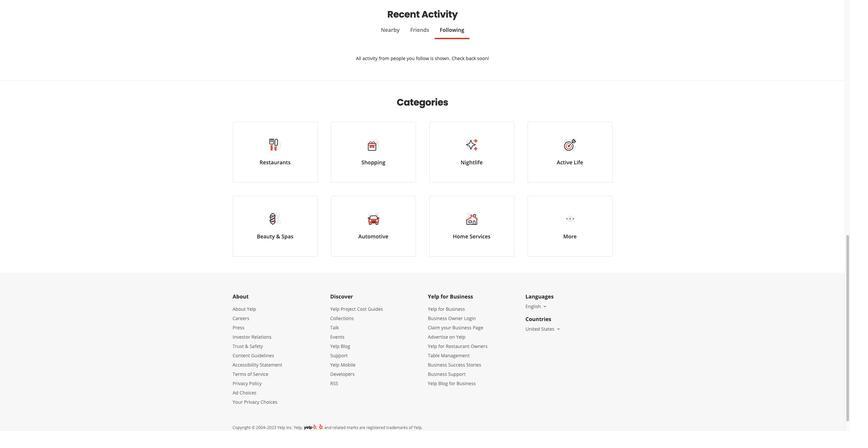 Task type: describe. For each thing, give the bounding box(es) containing it.
2004–2023
[[256, 425, 277, 431]]

for up yelp for business link
[[441, 293, 449, 300]]

yelp up table
[[428, 343, 437, 350]]

and
[[325, 425, 332, 431]]

more
[[564, 233, 577, 240]]

careers link
[[233, 315, 250, 322]]

business up owner
[[446, 306, 465, 312]]

talk link
[[331, 325, 339, 331]]

support inside the "yelp for business business owner login claim your business page advertise on yelp yelp for restaurant owners table management business success stories business support yelp blog for business"
[[449, 371, 466, 378]]

owners
[[471, 343, 488, 350]]

16 chevron down v2 image
[[556, 327, 562, 332]]

business support link
[[428, 371, 466, 378]]

yelp mobile link
[[331, 362, 356, 368]]

english
[[526, 303, 541, 310]]

about yelp link
[[233, 306, 256, 312]]

tab list containing nearby
[[233, 26, 613, 39]]

your
[[233, 399, 243, 405]]

beauty
[[257, 233, 275, 240]]

your
[[442, 325, 452, 331]]

copyright © 2004–2023 yelp inc. yelp,
[[233, 425, 303, 431]]

trust
[[233, 343, 244, 350]]

soon!
[[478, 55, 490, 61]]

business success stories link
[[428, 362, 482, 368]]

table management link
[[428, 353, 470, 359]]

content guidelines link
[[233, 353, 274, 359]]

table
[[428, 353, 440, 359]]

category navigation section navigation
[[226, 81, 620, 273]]

developers
[[331, 371, 355, 378]]

activity
[[363, 55, 378, 61]]

restaurants link
[[233, 122, 318, 183]]

check
[[452, 55, 465, 61]]

& inside category navigation section navigation
[[276, 233, 280, 240]]

shopping link
[[331, 122, 416, 183]]

events
[[331, 334, 345, 340]]

services
[[470, 233, 491, 240]]

yelp for business business owner login claim your business page advertise on yelp yelp for restaurant owners table management business success stories business support yelp blog for business
[[428, 306, 488, 387]]

yelp down the events link
[[331, 343, 340, 350]]

page
[[473, 325, 484, 331]]

explore recent activity section section
[[233, 0, 613, 80]]

countries
[[526, 316, 552, 323]]

yelp left inc.
[[278, 425, 285, 431]]

and related marks are registered trademarks of yelp.
[[324, 425, 423, 431]]

statement
[[260, 362, 282, 368]]

languages
[[526, 293, 554, 300]]

from
[[379, 55, 390, 61]]

yelp logo image
[[304, 424, 317, 431]]

terms of service link
[[233, 371, 269, 378]]

shopping
[[362, 159, 386, 166]]

collections
[[331, 315, 354, 322]]

trademarks
[[387, 425, 408, 431]]

for up business owner login link
[[439, 306, 445, 312]]

investor relations link
[[233, 334, 272, 340]]

business down owner
[[453, 325, 472, 331]]

business up yelp for business link
[[450, 293, 473, 300]]

service
[[253, 371, 269, 378]]

cost
[[357, 306, 367, 312]]

yelp for business
[[428, 293, 473, 300]]

states
[[542, 326, 555, 332]]

friends
[[411, 26, 430, 34]]

yelp.
[[414, 425, 423, 431]]

©
[[252, 425, 255, 431]]

yelp inside about yelp careers press investor relations trust & safety content guidelines accessibility statement terms of service privacy policy ad choices your privacy choices
[[247, 306, 256, 312]]

mobile
[[341, 362, 356, 368]]

business down table
[[428, 362, 447, 368]]

life
[[574, 159, 584, 166]]

copyright
[[233, 425, 251, 431]]

developers link
[[331, 371, 355, 378]]

owner
[[449, 315, 463, 322]]

press
[[233, 325, 245, 331]]

rss link
[[331, 381, 339, 387]]

nightlife link
[[430, 122, 515, 183]]

0 vertical spatial privacy
[[233, 381, 248, 387]]

management
[[441, 353, 470, 359]]

ad choices link
[[233, 390, 257, 396]]

rss
[[331, 381, 339, 387]]

advertise on yelp link
[[428, 334, 466, 340]]

is
[[431, 55, 434, 61]]

yelp for restaurant owners link
[[428, 343, 488, 350]]

restaurant
[[446, 343, 470, 350]]

collections link
[[331, 315, 354, 322]]

recent
[[388, 8, 420, 21]]

safety
[[250, 343, 263, 350]]

active
[[557, 159, 573, 166]]

16 chevron down v2 image
[[543, 304, 548, 309]]

blog inside the "yelp for business business owner login claim your business page advertise on yelp yelp for restaurant owners table management business success stories business support yelp blog for business"
[[439, 381, 448, 387]]

automotive
[[359, 233, 389, 240]]

home
[[453, 233, 469, 240]]

are
[[360, 425, 366, 431]]

relations
[[252, 334, 272, 340]]

discover
[[331, 293, 353, 300]]

yelp,
[[294, 425, 303, 431]]

blog inside yelp project cost guides collections talk events yelp blog support yelp mobile developers rss
[[341, 343, 351, 350]]

recent activity
[[388, 8, 458, 21]]

investor
[[233, 334, 250, 340]]

business owner login link
[[428, 315, 476, 322]]

terms
[[233, 371, 246, 378]]



Task type: vqa. For each thing, say whether or not it's contained in the screenshot.
Outdoor to the right
no



Task type: locate. For each thing, give the bounding box(es) containing it.
0 vertical spatial blog
[[341, 343, 351, 350]]

business down stories
[[457, 381, 476, 387]]

login
[[464, 315, 476, 322]]

1 about from the top
[[233, 293, 249, 300]]

categories
[[397, 96, 449, 109]]

blog up support link
[[341, 343, 351, 350]]

yelp
[[428, 293, 440, 300], [247, 306, 256, 312], [331, 306, 340, 312], [428, 306, 437, 312], [457, 334, 466, 340], [331, 343, 340, 350], [428, 343, 437, 350], [331, 362, 340, 368], [428, 381, 437, 387], [278, 425, 285, 431]]

2 about from the top
[[233, 306, 246, 312]]

1 horizontal spatial choices
[[261, 399, 278, 405]]

0 vertical spatial &
[[276, 233, 280, 240]]

yelp burst image
[[319, 424, 324, 430]]

1 vertical spatial choices
[[261, 399, 278, 405]]

yelp up the careers link
[[247, 306, 256, 312]]

1 vertical spatial of
[[409, 425, 413, 431]]

yelp up yelp for business link
[[428, 293, 440, 300]]

for down business support link
[[449, 381, 456, 387]]

yelp for business link
[[428, 306, 465, 312]]

press link
[[233, 325, 245, 331]]

& left spas
[[276, 233, 280, 240]]

inc.
[[286, 425, 293, 431]]

& right trust
[[245, 343, 249, 350]]

guidelines
[[251, 353, 274, 359]]

of up privacy policy link
[[248, 371, 252, 378]]

0 vertical spatial about
[[233, 293, 249, 300]]

all
[[356, 55, 362, 61]]

& inside about yelp careers press investor relations trust & safety content guidelines accessibility statement terms of service privacy policy ad choices your privacy choices
[[245, 343, 249, 350]]

about inside about yelp careers press investor relations trust & safety content guidelines accessibility statement terms of service privacy policy ad choices your privacy choices
[[233, 306, 246, 312]]

registered
[[367, 425, 386, 431]]

nearby
[[381, 26, 400, 34]]

about up about yelp link
[[233, 293, 249, 300]]

business up yelp blog for business link
[[428, 371, 447, 378]]

home services link
[[430, 196, 515, 257]]

yelp up 'collections' link
[[331, 306, 340, 312]]

home services
[[453, 233, 491, 240]]

united
[[526, 326, 540, 332]]

1 horizontal spatial &
[[276, 233, 280, 240]]

claim your business page link
[[428, 325, 484, 331]]

of inside about yelp careers press investor relations trust & safety content guidelines accessibility statement terms of service privacy policy ad choices your privacy choices
[[248, 371, 252, 378]]

advertise
[[428, 334, 449, 340]]

1 vertical spatial support
[[449, 371, 466, 378]]

success
[[449, 362, 466, 368]]

people
[[391, 55, 406, 61]]

choices down privacy policy link
[[240, 390, 257, 396]]

english button
[[526, 303, 548, 310]]

shown.
[[435, 55, 451, 61]]

yelp down support link
[[331, 362, 340, 368]]

automotive link
[[331, 196, 416, 257]]

of left yelp.
[[409, 425, 413, 431]]

1 horizontal spatial of
[[409, 425, 413, 431]]

0 horizontal spatial &
[[245, 343, 249, 350]]

for down advertise
[[439, 343, 445, 350]]

business
[[450, 293, 473, 300], [446, 306, 465, 312], [428, 315, 447, 322], [453, 325, 472, 331], [428, 362, 447, 368], [428, 371, 447, 378], [457, 381, 476, 387]]

choices down policy
[[261, 399, 278, 405]]

follow
[[416, 55, 429, 61]]

yelp blog link
[[331, 343, 351, 350]]

0 horizontal spatial choices
[[240, 390, 257, 396]]

active life
[[557, 159, 584, 166]]

,
[[317, 425, 319, 431]]

1 horizontal spatial blog
[[439, 381, 448, 387]]

beauty & spas
[[257, 233, 294, 240]]

privacy policy link
[[233, 381, 262, 387]]

united states button
[[526, 326, 562, 332]]

you
[[407, 55, 415, 61]]

1 vertical spatial blog
[[439, 381, 448, 387]]

support down success
[[449, 371, 466, 378]]

policy
[[249, 381, 262, 387]]

for
[[441, 293, 449, 300], [439, 306, 445, 312], [439, 343, 445, 350], [449, 381, 456, 387]]

active life link
[[528, 122, 613, 183]]

content
[[233, 353, 250, 359]]

accessibility
[[233, 362, 259, 368]]

support inside yelp project cost guides collections talk events yelp blog support yelp mobile developers rss
[[331, 353, 348, 359]]

nightlife
[[461, 159, 483, 166]]

0 vertical spatial support
[[331, 353, 348, 359]]

support
[[331, 353, 348, 359], [449, 371, 466, 378]]

yelp down business support link
[[428, 381, 437, 387]]

0 horizontal spatial of
[[248, 371, 252, 378]]

0 horizontal spatial support
[[331, 353, 348, 359]]

privacy down terms
[[233, 381, 248, 387]]

restaurants
[[260, 159, 291, 166]]

project
[[341, 306, 356, 312]]

0 vertical spatial of
[[248, 371, 252, 378]]

about yelp careers press investor relations trust & safety content guidelines accessibility statement terms of service privacy policy ad choices your privacy choices
[[233, 306, 282, 405]]

of
[[248, 371, 252, 378], [409, 425, 413, 431]]

stories
[[467, 362, 482, 368]]

0 horizontal spatial blog
[[341, 343, 351, 350]]

yelp blog for business link
[[428, 381, 476, 387]]

yelp project cost guides link
[[331, 306, 383, 312]]

all activity from people you follow is shown. check back soon!
[[356, 55, 490, 61]]

about up the careers link
[[233, 306, 246, 312]]

yelp up claim
[[428, 306, 437, 312]]

business up claim
[[428, 315, 447, 322]]

privacy
[[233, 381, 248, 387], [244, 399, 260, 405]]

spas
[[282, 233, 294, 240]]

beauty & spas link
[[233, 196, 318, 257]]

privacy down ad choices link
[[244, 399, 260, 405]]

yelp project cost guides collections talk events yelp blog support yelp mobile developers rss
[[331, 306, 383, 387]]

1 horizontal spatial support
[[449, 371, 466, 378]]

talk
[[331, 325, 339, 331]]

careers
[[233, 315, 250, 322]]

back
[[466, 55, 476, 61]]

1 vertical spatial &
[[245, 343, 249, 350]]

guides
[[368, 306, 383, 312]]

activity
[[422, 8, 458, 21]]

about for about
[[233, 293, 249, 300]]

about
[[233, 293, 249, 300], [233, 306, 246, 312]]

yelp right on
[[457, 334, 466, 340]]

tab list
[[233, 26, 613, 39]]

related
[[333, 425, 346, 431]]

support link
[[331, 353, 348, 359]]

1 vertical spatial privacy
[[244, 399, 260, 405]]

support down yelp blog link
[[331, 353, 348, 359]]

about for about yelp careers press investor relations trust & safety content guidelines accessibility statement terms of service privacy policy ad choices your privacy choices
[[233, 306, 246, 312]]

&
[[276, 233, 280, 240], [245, 343, 249, 350]]

blog down business support link
[[439, 381, 448, 387]]

1 vertical spatial about
[[233, 306, 246, 312]]

0 vertical spatial choices
[[240, 390, 257, 396]]

your privacy choices link
[[233, 399, 278, 405]]



